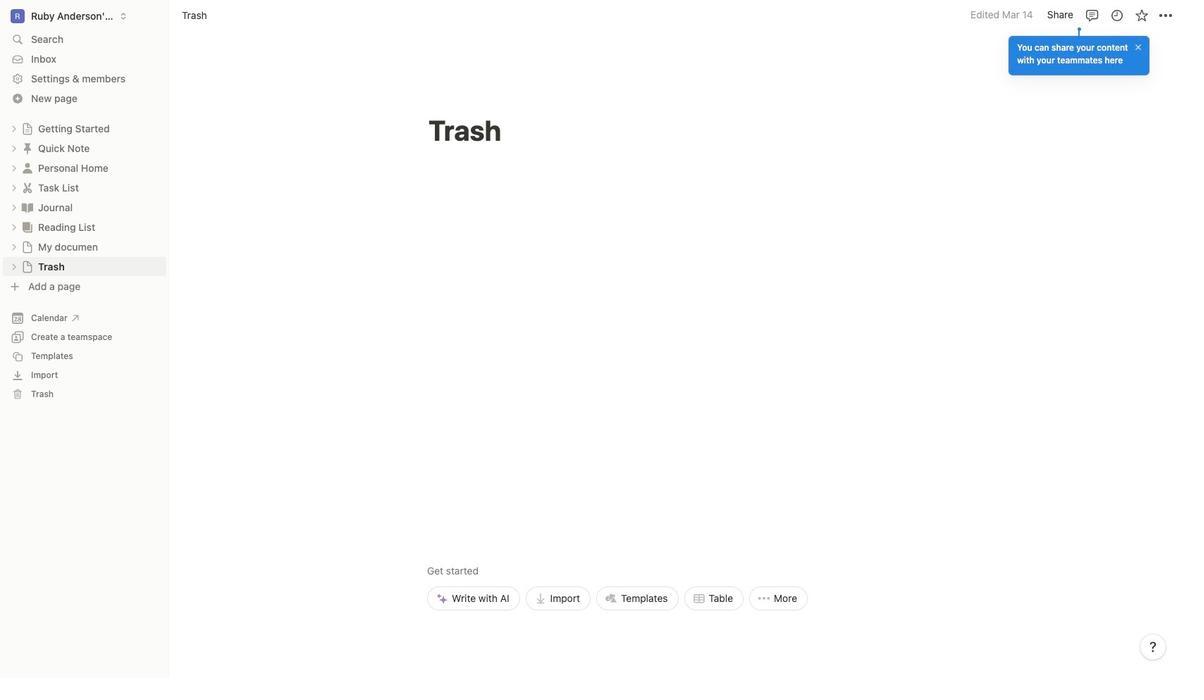Task type: locate. For each thing, give the bounding box(es) containing it.
change page icon image for first open image from the top of the page
[[20, 161, 35, 175]]

4 open image from the top
[[10, 263, 18, 271]]

open image
[[10, 124, 18, 133], [10, 144, 18, 153], [10, 203, 18, 212], [10, 223, 18, 232]]

comments image
[[1085, 8, 1099, 22]]

menu
[[427, 466, 808, 611]]

change page icon image for 2nd open image from the top of the page
[[20, 181, 35, 195]]

updates image
[[1110, 8, 1124, 22]]

change page icon image for 4th open icon from the bottom
[[21, 122, 34, 135]]

open image
[[10, 164, 18, 172], [10, 184, 18, 192], [10, 243, 18, 251], [10, 263, 18, 271]]

favorite image
[[1135, 8, 1149, 22]]

change page icon image for 2nd open icon from the top of the page
[[20, 141, 35, 155]]

change page icon image
[[21, 122, 34, 135], [20, 141, 35, 155], [20, 161, 35, 175], [20, 181, 35, 195], [20, 201, 35, 215], [20, 220, 35, 234], [21, 241, 34, 253], [21, 260, 34, 273]]

1 open image from the top
[[10, 124, 18, 133]]

2 open image from the top
[[10, 144, 18, 153]]



Task type: describe. For each thing, give the bounding box(es) containing it.
4 open image from the top
[[10, 223, 18, 232]]

change page icon image for 2nd open image from the bottom
[[21, 241, 34, 253]]

2 open image from the top
[[10, 184, 18, 192]]

change page icon image for 4th open icon from the top
[[20, 220, 35, 234]]

change page icon image for 4th open image from the top of the page
[[21, 260, 34, 273]]

change page icon image for second open icon from the bottom
[[20, 201, 35, 215]]

3 open image from the top
[[10, 243, 18, 251]]

1 open image from the top
[[10, 164, 18, 172]]

3 open image from the top
[[10, 203, 18, 212]]



